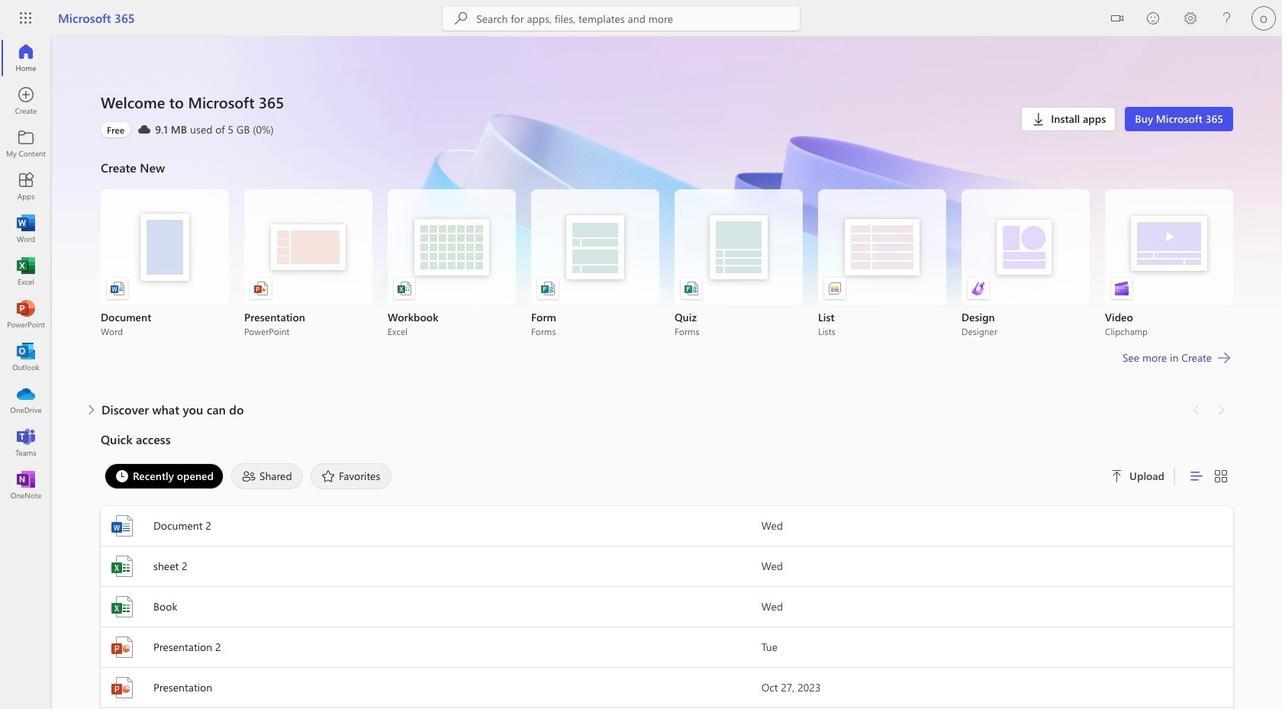 Task type: locate. For each thing, give the bounding box(es) containing it.
word image
[[18, 221, 34, 237], [110, 514, 134, 538]]

lists list image
[[828, 281, 843, 296]]

excel image
[[18, 264, 34, 279], [110, 595, 134, 619]]

tab
[[101, 463, 227, 489], [227, 463, 307, 489], [307, 463, 396, 489]]

word image up excel image
[[110, 514, 134, 538]]

2 powerpoint image from the top
[[110, 676, 134, 700]]

list
[[101, 189, 1234, 337]]

powerpoint image for name presentation cell
[[110, 676, 134, 700]]

account manager for orlandogary85@gmail.com image
[[1252, 6, 1277, 31]]

navigation
[[0, 37, 52, 507]]

2 tab from the left
[[227, 463, 307, 489]]

excel workbook image
[[397, 281, 412, 296]]

1 vertical spatial excel image
[[110, 595, 134, 619]]

Search box. Suggestions appear as you type. search field
[[477, 6, 800, 31]]

my content image
[[18, 136, 34, 151]]

name book cell
[[101, 595, 762, 619]]

0 horizontal spatial word image
[[18, 221, 34, 237]]

excel image
[[110, 554, 134, 579]]

powerpoint image
[[110, 635, 134, 660], [110, 676, 134, 700]]

0 horizontal spatial excel image
[[18, 264, 34, 279]]

tab list
[[101, 460, 1093, 493]]

excel image down excel image
[[110, 595, 134, 619]]

0 vertical spatial word image
[[18, 221, 34, 237]]

new quiz image
[[684, 281, 699, 296]]

this account doesn't have a microsoft 365 subscription. click to view your benefits. tooltip
[[101, 122, 131, 137]]

teams image
[[18, 435, 34, 450]]

name document 2 cell
[[101, 514, 762, 538]]

excel image up powerpoint icon
[[18, 264, 34, 279]]

clipchamp video image
[[1115, 281, 1130, 296]]

1 tab from the left
[[101, 463, 227, 489]]

onenote image
[[18, 478, 34, 493]]

name presentation cell
[[101, 676, 762, 700]]

designer design image
[[971, 281, 986, 296]]

word image down apps image
[[18, 221, 34, 237]]

application
[[0, 37, 1283, 709]]

word document image
[[110, 281, 125, 296]]

1 vertical spatial powerpoint image
[[110, 676, 134, 700]]

None search field
[[443, 6, 800, 31]]

1 horizontal spatial word image
[[110, 514, 134, 538]]

powerpoint image for name presentation 2 cell
[[110, 635, 134, 660]]

1 powerpoint image from the top
[[110, 635, 134, 660]]

0 vertical spatial powerpoint image
[[110, 635, 134, 660]]

onedrive image
[[18, 392, 34, 408]]

banner
[[0, 0, 1283, 40]]

outlook image
[[18, 350, 34, 365]]

favorites element
[[311, 463, 392, 489]]



Task type: describe. For each thing, give the bounding box(es) containing it.
forms survey image
[[541, 281, 556, 296]]

apps image
[[18, 179, 34, 194]]

0 vertical spatial excel image
[[18, 264, 34, 279]]

create new element
[[101, 156, 1234, 398]]

recently opened element
[[105, 463, 224, 489]]

1 horizontal spatial excel image
[[110, 595, 134, 619]]

shared element
[[231, 463, 303, 489]]

1 vertical spatial word image
[[110, 514, 134, 538]]

powerpoint presentation image
[[253, 281, 269, 296]]

powerpoint image
[[18, 307, 34, 322]]

create image
[[18, 93, 34, 108]]

name presentation 2 cell
[[101, 635, 762, 660]]

home image
[[18, 50, 34, 66]]

3 tab from the left
[[307, 463, 396, 489]]

designer design image
[[971, 281, 986, 296]]

name sheet 2 cell
[[101, 554, 762, 579]]



Task type: vqa. For each thing, say whether or not it's contained in the screenshot.
list
yes



